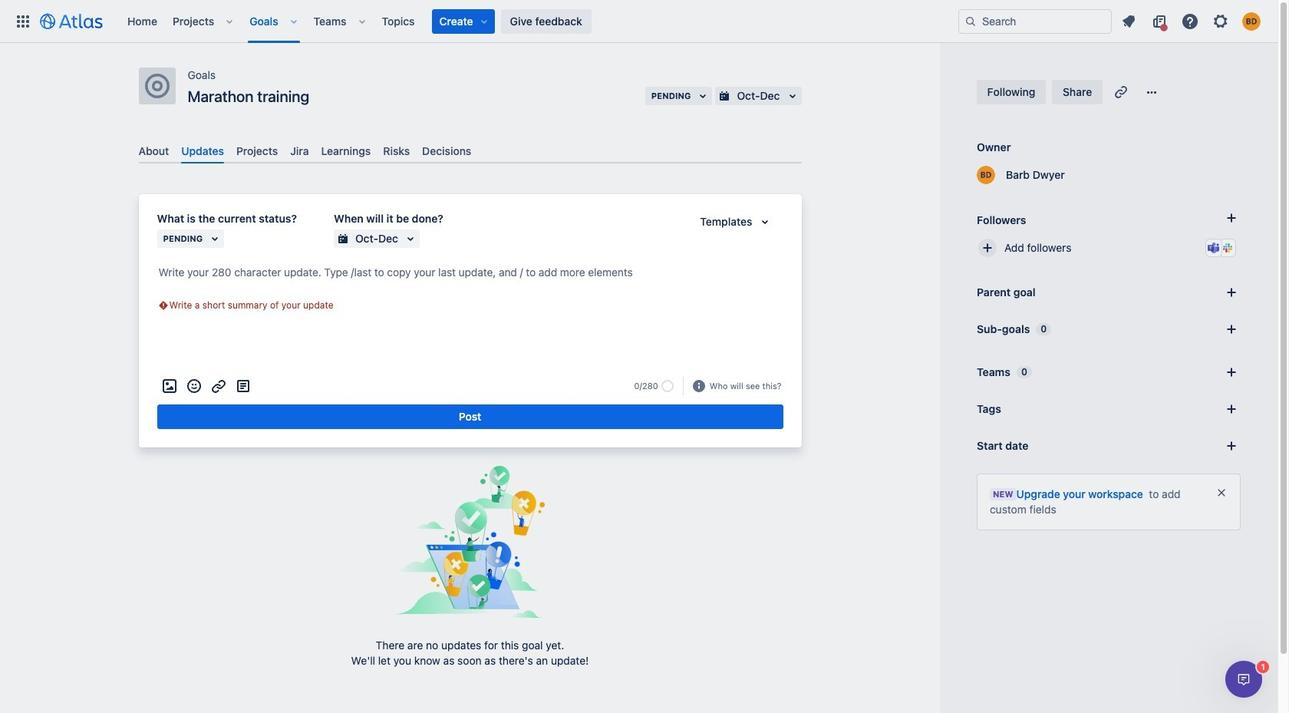 Task type: vqa. For each thing, say whether or not it's contained in the screenshot.
Settings Image
no



Task type: describe. For each thing, give the bounding box(es) containing it.
insert emoji image
[[185, 377, 203, 395]]

help image
[[1181, 12, 1200, 30]]

Search field
[[959, 9, 1112, 33]]

add a follower image
[[1223, 209, 1241, 227]]

goal icon image
[[145, 74, 169, 98]]

close banner image
[[1216, 487, 1228, 499]]

top element
[[9, 0, 959, 43]]

msteams logo showing  channels are connected to this goal image
[[1208, 242, 1220, 254]]

add files, videos, or images image
[[160, 377, 178, 395]]



Task type: locate. For each thing, give the bounding box(es) containing it.
slack logo showing nan channels are connected to this goal image
[[1222, 242, 1234, 254]]

add follower image
[[979, 239, 997, 257]]

banner
[[0, 0, 1278, 43]]

dialog
[[1226, 661, 1263, 698]]

error image
[[157, 299, 169, 312]]

tab list
[[132, 138, 808, 164]]

None search field
[[959, 9, 1112, 33]]

Main content area, start typing to enter text. text field
[[157, 263, 783, 287]]

insert link image
[[209, 377, 228, 395]]

search image
[[965, 15, 977, 27]]



